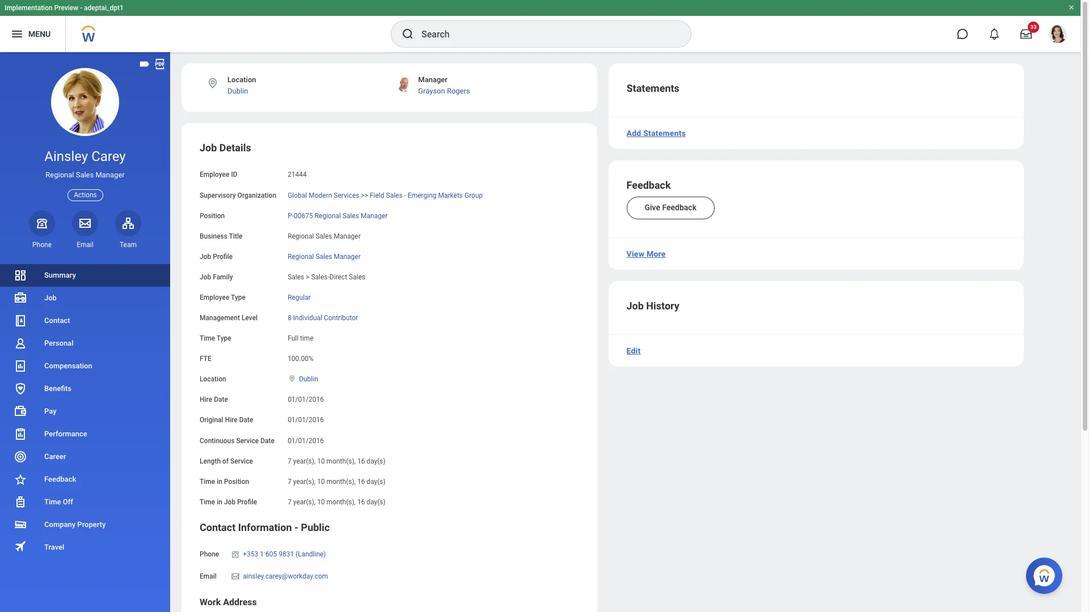 Task type: vqa. For each thing, say whether or not it's contained in the screenshot.


Task type: describe. For each thing, give the bounding box(es) containing it.
time in position element
[[288, 471, 386, 487]]

grayson rogers link
[[418, 87, 470, 96]]

month(s), for time in position
[[327, 478, 356, 486]]

employee for employee id
[[200, 171, 230, 179]]

0 vertical spatial position
[[200, 212, 225, 220]]

regional inside business title element
[[288, 233, 314, 240]]

edit button
[[622, 340, 646, 363]]

- for public
[[295, 522, 299, 534]]

>
[[306, 273, 310, 281]]

profile logan mcneil image
[[1049, 25, 1067, 45]]

ainsley.carey@workday.com
[[243, 573, 328, 581]]

carey
[[91, 149, 126, 165]]

add statements
[[627, 129, 686, 138]]

job details button
[[200, 142, 251, 154]]

7 year(s), 10 month(s), 16 day(s) for time in job profile
[[288, 499, 386, 507]]

date for hire
[[239, 417, 253, 425]]

21444
[[288, 171, 307, 179]]

personal
[[44, 339, 73, 348]]

summary
[[44, 271, 76, 280]]

hire date
[[200, 396, 228, 404]]

compensation image
[[14, 360, 27, 373]]

contact information - public button
[[200, 522, 330, 534]]

8 individual contributor link
[[288, 312, 358, 322]]

1
[[260, 551, 264, 559]]

individual
[[293, 314, 322, 322]]

public
[[301, 522, 330, 534]]

sales inside navigation pane region
[[76, 171, 94, 179]]

time off image
[[14, 496, 27, 510]]

manager inside navigation pane region
[[96, 171, 125, 179]]

+353 1 605 9831 (landline)
[[243, 551, 326, 559]]

8
[[288, 314, 292, 322]]

contact for contact information - public
[[200, 522, 236, 534]]

team ainsley carey element
[[115, 241, 141, 250]]

job family element
[[288, 267, 366, 282]]

00675
[[294, 212, 313, 220]]

information
[[238, 522, 292, 534]]

605
[[266, 551, 277, 559]]

job down time in position
[[224, 499, 236, 507]]

employee for employee type
[[200, 294, 230, 302]]

benefits
[[44, 385, 71, 393]]

phone ainsley carey element
[[29, 241, 55, 250]]

work address
[[200, 598, 257, 608]]

original
[[200, 417, 223, 425]]

sales-
[[311, 273, 330, 281]]

full
[[288, 335, 299, 343]]

job family
[[200, 273, 233, 281]]

management
[[200, 314, 240, 322]]

of
[[222, 458, 229, 466]]

day(s) for time in position
[[367, 478, 386, 486]]

>>
[[361, 192, 368, 200]]

10 for time in job profile
[[317, 499, 325, 507]]

phone button
[[29, 210, 55, 250]]

pay
[[44, 407, 56, 416]]

view more button
[[622, 243, 671, 266]]

team
[[120, 241, 137, 249]]

career image
[[14, 451, 27, 464]]

performance link
[[0, 423, 170, 446]]

continuous service date element
[[288, 430, 324, 446]]

regional up >
[[288, 253, 314, 261]]

location for location
[[200, 376, 226, 384]]

employee type
[[200, 294, 246, 302]]

dublin inside the job details group
[[299, 376, 318, 384]]

original hire date
[[200, 417, 253, 425]]

original hire date element
[[288, 410, 324, 425]]

work
[[200, 598, 221, 608]]

notifications large image
[[989, 28, 1001, 40]]

- inside the job details group
[[404, 192, 406, 200]]

time for time type
[[200, 335, 215, 343]]

manager grayson rogers
[[418, 75, 470, 96]]

01/01/2016 for original hire date
[[288, 417, 324, 425]]

time in position
[[200, 478, 249, 486]]

location image
[[288, 375, 297, 383]]

job link
[[0, 287, 170, 310]]

mail image inside popup button
[[78, 217, 92, 230]]

feedback inside button
[[663, 203, 697, 212]]

+353
[[243, 551, 258, 559]]

view printable version (pdf) image
[[154, 58, 166, 70]]

0 vertical spatial feedback
[[627, 179, 671, 191]]

phone image inside contact information - public group
[[231, 550, 241, 559]]

sales > sales-direct sales
[[288, 273, 366, 281]]

off
[[63, 498, 73, 507]]

career
[[44, 453, 66, 461]]

preview
[[54, 4, 78, 12]]

16 for length of service
[[357, 458, 365, 466]]

7 for time in position
[[288, 478, 292, 486]]

search image
[[401, 27, 415, 41]]

level
[[242, 314, 258, 322]]

ainsley.carey@workday.com link
[[243, 571, 328, 581]]

travel
[[44, 544, 64, 552]]

contributor
[[324, 314, 358, 322]]

10 for length of service
[[317, 458, 325, 466]]

1 vertical spatial position
[[224, 478, 249, 486]]

services
[[334, 192, 360, 200]]

job history
[[627, 300, 680, 312]]

contact information - public
[[200, 522, 330, 534]]

sales inside the p-00675 regional sales manager link
[[343, 212, 359, 220]]

job profile
[[200, 253, 233, 261]]

justify image
[[10, 27, 24, 41]]

location image
[[207, 77, 219, 90]]

job for job details
[[200, 142, 217, 154]]

give feedback button
[[627, 197, 715, 220]]

Search Workday  search field
[[422, 22, 668, 47]]

job for job
[[44, 294, 57, 302]]

sales right the direct
[[349, 273, 366, 281]]

job details
[[200, 142, 251, 154]]

feedback inside list
[[44, 476, 76, 484]]

add statements button
[[622, 122, 691, 145]]

year(s), for length of service
[[293, 458, 316, 466]]

benefits link
[[0, 378, 170, 401]]

more
[[647, 250, 666, 259]]

sales inside global modern services >> field sales - emerging markets group link
[[386, 192, 403, 200]]

p-
[[288, 212, 294, 220]]

phone inside popup button
[[32, 241, 52, 249]]

length
[[200, 458, 221, 466]]

7 year(s), 10 month(s), 16 day(s) for length of service
[[288, 458, 386, 466]]

0 vertical spatial profile
[[213, 253, 233, 261]]

dublin inside location dublin
[[228, 87, 248, 96]]

supervisory
[[200, 192, 236, 200]]

regional sales manager link
[[288, 251, 361, 261]]

job for job history
[[627, 300, 644, 312]]

01/01/2016 for continuous service date
[[288, 437, 324, 445]]

performance
[[44, 430, 87, 439]]

give feedback
[[645, 203, 697, 212]]

ainsley carey
[[44, 149, 126, 165]]

list containing summary
[[0, 264, 170, 560]]

feedback link
[[0, 469, 170, 491]]

8 individual contributor
[[288, 314, 358, 322]]

menu banner
[[0, 0, 1081, 52]]

summary link
[[0, 264, 170, 287]]

full time
[[288, 335, 314, 343]]

10 for time in position
[[317, 478, 325, 486]]

emerging
[[408, 192, 437, 200]]

actions
[[74, 191, 97, 199]]

rogers
[[447, 87, 470, 96]]

month(s), for time in job profile
[[327, 499, 356, 507]]

day(s) for time in job profile
[[367, 499, 386, 507]]

0 vertical spatial service
[[236, 437, 259, 445]]

global modern services >> field sales - emerging markets group link
[[288, 189, 483, 200]]

time for time off
[[44, 498, 61, 507]]

type for employee type
[[231, 294, 246, 302]]

phone image inside popup button
[[34, 217, 50, 230]]

regional sales manager inside navigation pane region
[[46, 171, 125, 179]]

1 vertical spatial dublin link
[[299, 374, 318, 384]]

email inside popup button
[[77, 241, 94, 249]]

sales inside business title element
[[316, 233, 332, 240]]



Task type: locate. For each thing, give the bounding box(es) containing it.
1 vertical spatial regional sales manager
[[288, 233, 361, 240]]

0 horizontal spatial hire
[[200, 396, 212, 404]]

date for service
[[261, 437, 275, 445]]

year(s), up time in job profile element
[[293, 478, 316, 486]]

adeptai_dpt1
[[84, 4, 124, 12]]

1 day(s) from the top
[[367, 458, 386, 466]]

day(s) inside length of service element
[[367, 458, 386, 466]]

month(s), down time in position "element"
[[327, 499, 356, 507]]

7 year(s), 10 month(s), 16 day(s) for time in position
[[288, 478, 386, 486]]

1 7 year(s), 10 month(s), 16 day(s) from the top
[[288, 458, 386, 466]]

job
[[200, 142, 217, 154], [200, 253, 211, 261], [200, 273, 211, 281], [44, 294, 57, 302], [627, 300, 644, 312], [224, 499, 236, 507]]

1 vertical spatial date
[[239, 417, 253, 425]]

sales down services on the left top
[[343, 212, 359, 220]]

hire date element
[[288, 390, 324, 405]]

- inside menu banner
[[80, 4, 82, 12]]

business title
[[200, 233, 243, 240]]

year(s), up public
[[293, 499, 316, 507]]

implementation preview -   adeptai_dpt1
[[5, 4, 124, 12]]

mail image
[[78, 217, 92, 230], [231, 573, 241, 582]]

phone inside contact information - public group
[[200, 551, 219, 559]]

3 10 from the top
[[317, 499, 325, 507]]

1 horizontal spatial hire
[[225, 417, 238, 425]]

day(s) up time in position "element"
[[367, 458, 386, 466]]

0 horizontal spatial contact
[[44, 317, 70, 325]]

33 button
[[1014, 22, 1040, 47]]

16 for time in position
[[357, 478, 365, 486]]

job inside navigation pane region
[[44, 294, 57, 302]]

0 vertical spatial -
[[80, 4, 82, 12]]

0 horizontal spatial location
[[200, 376, 226, 384]]

0 vertical spatial month(s),
[[327, 458, 356, 466]]

01/01/2016 up original hire date element
[[288, 396, 324, 404]]

0 vertical spatial regional sales manager
[[46, 171, 125, 179]]

month(s), inside time in job profile element
[[327, 499, 356, 507]]

1 horizontal spatial dublin
[[299, 376, 318, 384]]

year(s), inside time in job profile element
[[293, 499, 316, 507]]

list
[[0, 264, 170, 560]]

markets
[[438, 192, 463, 200]]

regional sales manager up job family element
[[288, 253, 361, 261]]

type up management level
[[231, 294, 246, 302]]

time for time in job profile
[[200, 499, 215, 507]]

location for location dublin
[[228, 75, 256, 84]]

2 7 year(s), 10 month(s), 16 day(s) from the top
[[288, 478, 386, 486]]

0 vertical spatial phone
[[32, 241, 52, 249]]

regional sales manager down "ainsley carey"
[[46, 171, 125, 179]]

full time element
[[288, 333, 314, 343]]

1 vertical spatial location
[[200, 376, 226, 384]]

0 vertical spatial 01/01/2016
[[288, 396, 324, 404]]

employee down job family
[[200, 294, 230, 302]]

job down business
[[200, 253, 211, 261]]

1 horizontal spatial dublin link
[[299, 374, 318, 384]]

2 7 from the top
[[288, 478, 292, 486]]

company
[[44, 521, 76, 529]]

01/01/2016 up continuous service date element
[[288, 417, 324, 425]]

dublin link right location icon
[[299, 374, 318, 384]]

position up time in job profile
[[224, 478, 249, 486]]

1 horizontal spatial contact
[[200, 522, 236, 534]]

regional down 00675
[[288, 233, 314, 240]]

1 horizontal spatial date
[[239, 417, 253, 425]]

actions button
[[68, 189, 103, 201]]

0 horizontal spatial date
[[214, 396, 228, 404]]

3 16 from the top
[[357, 499, 365, 507]]

grayson
[[418, 87, 445, 96]]

1 01/01/2016 from the top
[[288, 396, 324, 404]]

fte element
[[288, 349, 314, 364]]

0 vertical spatial date
[[214, 396, 228, 404]]

1 vertical spatial 7
[[288, 478, 292, 486]]

2 employee from the top
[[200, 294, 230, 302]]

7 for time in job profile
[[288, 499, 292, 507]]

compensation link
[[0, 355, 170, 378]]

0 horizontal spatial dublin link
[[228, 87, 248, 96]]

3 day(s) from the top
[[367, 499, 386, 507]]

0 vertical spatial 7 year(s), 10 month(s), 16 day(s)
[[288, 458, 386, 466]]

1 vertical spatial in
[[217, 499, 222, 507]]

contact inside contact information - public group
[[200, 522, 236, 534]]

manager inside manager grayson rogers
[[418, 75, 448, 84]]

email button
[[72, 210, 98, 250]]

time in job profile element
[[288, 492, 386, 507]]

1 in from the top
[[217, 478, 222, 486]]

time for time in position
[[200, 478, 215, 486]]

+353 1 605 9831 (landline) link
[[243, 549, 326, 559]]

email up 'summary' link
[[77, 241, 94, 249]]

personal image
[[14, 337, 27, 351]]

2 16 from the top
[[357, 478, 365, 486]]

16 for time in job profile
[[357, 499, 365, 507]]

statements up 'add statements' 'button'
[[627, 82, 680, 94]]

year(s), inside time in position "element"
[[293, 478, 316, 486]]

0 vertical spatial type
[[231, 294, 246, 302]]

7 year(s), 10 month(s), 16 day(s) up time in position "element"
[[288, 458, 386, 466]]

regional sales manager up regional sales manager link
[[288, 233, 361, 240]]

contact information - public group
[[200, 521, 579, 613]]

2 01/01/2016 from the top
[[288, 417, 324, 425]]

date up continuous service date
[[239, 417, 253, 425]]

7 inside time in job profile element
[[288, 499, 292, 507]]

16 inside time in position "element"
[[357, 478, 365, 486]]

performance image
[[14, 428, 27, 442]]

regional down 'ainsley'
[[46, 171, 74, 179]]

1 vertical spatial -
[[404, 192, 406, 200]]

1 10 from the top
[[317, 458, 325, 466]]

0 vertical spatial 10
[[317, 458, 325, 466]]

7 inside length of service element
[[288, 458, 292, 466]]

business title element
[[288, 226, 361, 241]]

length of service element
[[288, 451, 386, 466]]

2 month(s), from the top
[[327, 478, 356, 486]]

regional inside navigation pane region
[[46, 171, 74, 179]]

10 up public
[[317, 499, 325, 507]]

2 vertical spatial 01/01/2016
[[288, 437, 324, 445]]

regional up business title element
[[315, 212, 341, 220]]

10 inside time in position "element"
[[317, 478, 325, 486]]

day(s) for length of service
[[367, 458, 386, 466]]

job for job profile
[[200, 253, 211, 261]]

1 vertical spatial feedback
[[663, 203, 697, 212]]

phone up summary
[[32, 241, 52, 249]]

1 vertical spatial 16
[[357, 478, 365, 486]]

continuous
[[200, 437, 235, 445]]

dublin right location icon
[[299, 376, 318, 384]]

1 vertical spatial contact
[[200, 522, 236, 534]]

day(s) down time in position "element"
[[367, 499, 386, 507]]

day(s) inside time in position "element"
[[367, 478, 386, 486]]

direct
[[330, 273, 347, 281]]

16 up time in job profile element
[[357, 478, 365, 486]]

contact
[[44, 317, 70, 325], [200, 522, 236, 534]]

benefits image
[[14, 382, 27, 396]]

time in job profile
[[200, 499, 257, 507]]

add
[[627, 129, 642, 138]]

month(s), up time in position "element"
[[327, 458, 356, 466]]

contact for contact
[[44, 317, 70, 325]]

10 inside length of service element
[[317, 458, 325, 466]]

1 horizontal spatial profile
[[237, 499, 257, 507]]

1 vertical spatial type
[[217, 335, 231, 343]]

fte
[[200, 355, 212, 363]]

phone image left the '+353'
[[231, 550, 241, 559]]

0 horizontal spatial dublin
[[228, 87, 248, 96]]

1 year(s), from the top
[[293, 458, 316, 466]]

10 up time in job profile element
[[317, 478, 325, 486]]

employee id element
[[288, 164, 307, 180]]

feedback up time off
[[44, 476, 76, 484]]

16 down time in position "element"
[[357, 499, 365, 507]]

2 horizontal spatial -
[[404, 192, 406, 200]]

1 vertical spatial year(s),
[[293, 478, 316, 486]]

3 year(s), from the top
[[293, 499, 316, 507]]

time down time in position
[[200, 499, 215, 507]]

navigation pane region
[[0, 52, 170, 613]]

10 inside time in job profile element
[[317, 499, 325, 507]]

year(s), inside length of service element
[[293, 458, 316, 466]]

dublin link right location image
[[228, 87, 248, 96]]

7 year(s), 10 month(s), 16 day(s)
[[288, 458, 386, 466], [288, 478, 386, 486], [288, 499, 386, 507]]

regular link
[[288, 292, 311, 302]]

1 vertical spatial 01/01/2016
[[288, 417, 324, 425]]

in for position
[[217, 478, 222, 486]]

phone image up phone ainsley carey element
[[34, 217, 50, 230]]

compensation
[[44, 362, 92, 371]]

3 7 year(s), 10 month(s), 16 day(s) from the top
[[288, 499, 386, 507]]

time left off
[[44, 498, 61, 507]]

id
[[231, 171, 238, 179]]

day(s) up time in job profile element
[[367, 478, 386, 486]]

history
[[647, 300, 680, 312]]

time inside 'time off' link
[[44, 498, 61, 507]]

2 vertical spatial month(s),
[[327, 499, 356, 507]]

0 vertical spatial dublin
[[228, 87, 248, 96]]

dublin right location image
[[228, 87, 248, 96]]

16 up time in position "element"
[[357, 458, 365, 466]]

management level
[[200, 314, 258, 322]]

employee id
[[200, 171, 238, 179]]

sales up job family element
[[316, 253, 332, 261]]

1 month(s), from the top
[[327, 458, 356, 466]]

position up business
[[200, 212, 225, 220]]

sales inside regional sales manager link
[[316, 253, 332, 261]]

profile
[[213, 253, 233, 261], [237, 499, 257, 507]]

global
[[288, 192, 307, 200]]

16
[[357, 458, 365, 466], [357, 478, 365, 486], [357, 499, 365, 507]]

location up hire date
[[200, 376, 226, 384]]

job image
[[14, 292, 27, 305]]

manager
[[418, 75, 448, 84], [96, 171, 125, 179], [361, 212, 388, 220], [334, 233, 361, 240], [334, 253, 361, 261]]

day(s) inside time in job profile element
[[367, 499, 386, 507]]

0 vertical spatial statements
[[627, 82, 680, 94]]

career link
[[0, 446, 170, 469]]

1 vertical spatial employee
[[200, 294, 230, 302]]

2 vertical spatial year(s),
[[293, 499, 316, 507]]

statements right add at the right top of the page
[[644, 129, 686, 138]]

contact down time in job profile
[[200, 522, 236, 534]]

address
[[223, 598, 257, 608]]

sales left >
[[288, 273, 304, 281]]

mail image up email ainsley carey element
[[78, 217, 92, 230]]

edit
[[627, 347, 641, 356]]

1 7 from the top
[[288, 458, 292, 466]]

service right of at the left of the page
[[230, 458, 253, 466]]

0 vertical spatial year(s),
[[293, 458, 316, 466]]

1 horizontal spatial email
[[200, 573, 217, 581]]

- for adeptai_dpt1
[[80, 4, 82, 12]]

0 vertical spatial 7
[[288, 458, 292, 466]]

contact up personal
[[44, 317, 70, 325]]

1 vertical spatial phone
[[200, 551, 219, 559]]

sales right field
[[386, 192, 403, 200]]

month(s), up time in job profile element
[[327, 478, 356, 486]]

travel link
[[0, 537, 170, 560]]

1 vertical spatial email
[[200, 573, 217, 581]]

job left family
[[200, 273, 211, 281]]

group
[[465, 192, 483, 200]]

close environment banner image
[[1069, 4, 1075, 11]]

email inside contact information - public group
[[200, 573, 217, 581]]

0 vertical spatial mail image
[[78, 217, 92, 230]]

10 up time in position "element"
[[317, 458, 325, 466]]

phone left the '+353'
[[200, 551, 219, 559]]

contact inside contact link
[[44, 317, 70, 325]]

1 vertical spatial phone image
[[231, 550, 241, 559]]

1 vertical spatial 10
[[317, 478, 325, 486]]

phone
[[32, 241, 52, 249], [200, 551, 219, 559]]

travel image
[[14, 541, 27, 554]]

sales up regional sales manager link
[[316, 233, 332, 240]]

01/01/2016 down original hire date element
[[288, 437, 324, 445]]

7 year(s), 10 month(s), 16 day(s) down time in position "element"
[[288, 499, 386, 507]]

year(s), for time in job profile
[[293, 499, 316, 507]]

give
[[645, 203, 661, 212]]

- right the preview
[[80, 4, 82, 12]]

mail image up address
[[231, 573, 241, 582]]

type for time type
[[217, 335, 231, 343]]

location inside the job details group
[[200, 376, 226, 384]]

time
[[200, 335, 215, 343], [200, 478, 215, 486], [44, 498, 61, 507], [200, 499, 215, 507]]

2 10 from the top
[[317, 478, 325, 486]]

2 vertical spatial 7 year(s), 10 month(s), 16 day(s)
[[288, 499, 386, 507]]

summary image
[[14, 269, 27, 283]]

0 vertical spatial contact
[[44, 317, 70, 325]]

length of service
[[200, 458, 253, 466]]

month(s), inside time in position "element"
[[327, 478, 356, 486]]

family
[[213, 273, 233, 281]]

1 horizontal spatial mail image
[[231, 573, 241, 582]]

date left continuous service date element
[[261, 437, 275, 445]]

manager down carey
[[96, 171, 125, 179]]

type down management
[[217, 335, 231, 343]]

0 vertical spatial day(s)
[[367, 458, 386, 466]]

7 inside time in position "element"
[[288, 478, 292, 486]]

manager up grayson
[[418, 75, 448, 84]]

0 horizontal spatial phone
[[32, 241, 52, 249]]

time down length
[[200, 478, 215, 486]]

email ainsley carey element
[[72, 241, 98, 250]]

view team image
[[121, 217, 135, 230]]

sales down "ainsley carey"
[[76, 171, 94, 179]]

0 vertical spatial phone image
[[34, 217, 50, 230]]

in down length of service
[[217, 478, 222, 486]]

time type
[[200, 335, 231, 343]]

statements inside 'button'
[[644, 129, 686, 138]]

job left details
[[200, 142, 217, 154]]

continuous service date
[[200, 437, 275, 445]]

manager inside the p-00675 regional sales manager link
[[361, 212, 388, 220]]

1 vertical spatial service
[[230, 458, 253, 466]]

- left public
[[295, 522, 299, 534]]

title
[[229, 233, 243, 240]]

- left emerging
[[404, 192, 406, 200]]

job left history
[[627, 300, 644, 312]]

supervisory organization
[[200, 192, 276, 200]]

manager inside regional sales manager link
[[334, 253, 361, 261]]

2 vertical spatial date
[[261, 437, 275, 445]]

global modern services >> field sales - emerging markets group
[[288, 192, 483, 200]]

mail image inside contact information - public group
[[231, 573, 241, 582]]

2 day(s) from the top
[[367, 478, 386, 486]]

pay link
[[0, 401, 170, 423]]

regional sales manager for business title element
[[288, 233, 361, 240]]

0 vertical spatial location
[[228, 75, 256, 84]]

2 vertical spatial 7
[[288, 499, 292, 507]]

field
[[370, 192, 385, 200]]

feedback right give at top right
[[663, 203, 697, 212]]

2 vertical spatial day(s)
[[367, 499, 386, 507]]

1 horizontal spatial phone image
[[231, 550, 241, 559]]

day(s)
[[367, 458, 386, 466], [367, 478, 386, 486], [367, 499, 386, 507]]

2 vertical spatial -
[[295, 522, 299, 534]]

menu button
[[0, 16, 65, 52]]

0 horizontal spatial phone image
[[34, 217, 50, 230]]

location right location image
[[228, 75, 256, 84]]

tag image
[[138, 58, 151, 70]]

manager down p-00675 regional sales manager at the top left
[[334, 233, 361, 240]]

profile down time in position
[[237, 499, 257, 507]]

2 year(s), from the top
[[293, 478, 316, 486]]

pay image
[[14, 405, 27, 419]]

0 vertical spatial hire
[[200, 396, 212, 404]]

2 vertical spatial regional sales manager
[[288, 253, 361, 261]]

1 16 from the top
[[357, 458, 365, 466]]

job details group
[[200, 142, 579, 508]]

0 vertical spatial dublin link
[[228, 87, 248, 96]]

1 employee from the top
[[200, 171, 230, 179]]

regional sales manager for regional sales manager link
[[288, 253, 361, 261]]

1 vertical spatial month(s),
[[327, 478, 356, 486]]

1 vertical spatial day(s)
[[367, 478, 386, 486]]

hire up the original
[[200, 396, 212, 404]]

month(s), for length of service
[[327, 458, 356, 466]]

date up original hire date
[[214, 396, 228, 404]]

company property image
[[14, 519, 27, 532]]

manager down field
[[361, 212, 388, 220]]

email up work
[[200, 573, 217, 581]]

implementation
[[5, 4, 53, 12]]

2 vertical spatial feedback
[[44, 476, 76, 484]]

01/01/2016 for hire date
[[288, 396, 324, 404]]

job for job family
[[200, 273, 211, 281]]

3 01/01/2016 from the top
[[288, 437, 324, 445]]

month(s), inside length of service element
[[327, 458, 356, 466]]

0 vertical spatial email
[[77, 241, 94, 249]]

1 horizontal spatial location
[[228, 75, 256, 84]]

1 vertical spatial dublin
[[299, 376, 318, 384]]

ainsley
[[44, 149, 88, 165]]

team link
[[115, 210, 141, 250]]

0 horizontal spatial email
[[77, 241, 94, 249]]

view
[[627, 250, 645, 259]]

regular
[[288, 294, 311, 302]]

hire right the original
[[225, 417, 238, 425]]

1 vertical spatial hire
[[225, 417, 238, 425]]

1 vertical spatial 7 year(s), 10 month(s), 16 day(s)
[[288, 478, 386, 486]]

16 inside length of service element
[[357, 458, 365, 466]]

menu
[[28, 29, 51, 38]]

1 vertical spatial profile
[[237, 499, 257, 507]]

job down summary
[[44, 294, 57, 302]]

in for job
[[217, 499, 222, 507]]

contact link
[[0, 310, 170, 333]]

100.00%
[[288, 355, 314, 363]]

phone image
[[34, 217, 50, 230], [231, 550, 241, 559]]

contact image
[[14, 314, 27, 328]]

7 year(s), 10 month(s), 16 day(s) up time in job profile element
[[288, 478, 386, 486]]

1 horizontal spatial -
[[295, 522, 299, 534]]

in
[[217, 478, 222, 486], [217, 499, 222, 507]]

0 vertical spatial in
[[217, 478, 222, 486]]

service down original hire date
[[236, 437, 259, 445]]

employee
[[200, 171, 230, 179], [200, 294, 230, 302]]

inbox large image
[[1021, 28, 1032, 40]]

- inside group
[[295, 522, 299, 534]]

7
[[288, 458, 292, 466], [288, 478, 292, 486], [288, 499, 292, 507]]

business
[[200, 233, 228, 240]]

employee left id
[[200, 171, 230, 179]]

3 month(s), from the top
[[327, 499, 356, 507]]

2 vertical spatial 16
[[357, 499, 365, 507]]

0 horizontal spatial profile
[[213, 253, 233, 261]]

time up the fte
[[200, 335, 215, 343]]

year(s), for time in position
[[293, 478, 316, 486]]

2 in from the top
[[217, 499, 222, 507]]

manager inside business title element
[[334, 233, 361, 240]]

details
[[220, 142, 251, 154]]

in down time in position
[[217, 499, 222, 507]]

0 horizontal spatial -
[[80, 4, 82, 12]]

year(s), down continuous service date element
[[293, 458, 316, 466]]

profile up family
[[213, 253, 233, 261]]

2 vertical spatial 10
[[317, 499, 325, 507]]

0 vertical spatial 16
[[357, 458, 365, 466]]

3 7 from the top
[[288, 499, 292, 507]]

9831
[[279, 551, 294, 559]]

0 horizontal spatial mail image
[[78, 217, 92, 230]]

0 vertical spatial employee
[[200, 171, 230, 179]]

1 vertical spatial mail image
[[231, 573, 241, 582]]

16 inside time in job profile element
[[357, 499, 365, 507]]

sales
[[76, 171, 94, 179], [386, 192, 403, 200], [343, 212, 359, 220], [316, 233, 332, 240], [316, 253, 332, 261], [288, 273, 304, 281], [349, 273, 366, 281]]

manager up the direct
[[334, 253, 361, 261]]

7 for length of service
[[288, 458, 292, 466]]

feedback image
[[14, 473, 27, 487]]

1 vertical spatial statements
[[644, 129, 686, 138]]

feedback up give at top right
[[627, 179, 671, 191]]

1 horizontal spatial phone
[[200, 551, 219, 559]]

2 horizontal spatial date
[[261, 437, 275, 445]]



